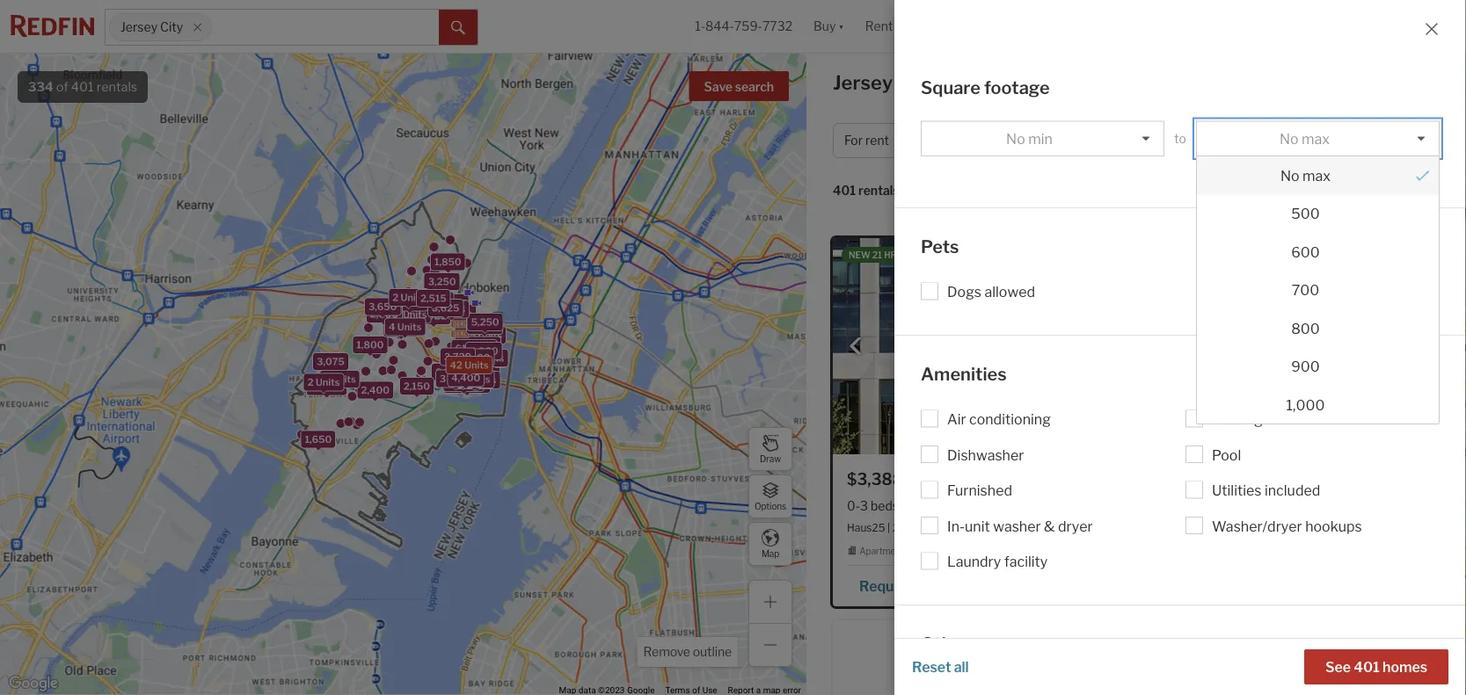Task type: vqa. For each thing, say whether or not it's contained in the screenshot.
the reports
no



Task type: describe. For each thing, give the bounding box(es) containing it.
facility
[[1004, 554, 1048, 571]]

2 up 65 bay st, jersey city, nj 07302 on the bottom of the page
[[1229, 499, 1236, 514]]

2,200
[[396, 297, 424, 308]]

home type
[[1023, 133, 1086, 148]]

0 vertical spatial 6 units
[[395, 308, 428, 319]]

bath for $3,018+ /mo
[[1239, 499, 1265, 514]]

photo of 25 columbus dr, jersey city, nj 07302 image
[[833, 238, 1127, 455]]

1,800
[[357, 339, 384, 351]]

2 up 5
[[392, 292, 399, 303]]

outline
[[693, 645, 732, 660]]

1 horizontal spatial rentals
[[858, 183, 899, 198]]

4,300
[[470, 346, 498, 357]]

furnished
[[947, 483, 1012, 500]]

remove outline
[[643, 645, 732, 660]]

hrs
[[884, 250, 903, 260]]

washer
[[993, 518, 1041, 536]]

19 units
[[458, 352, 496, 364]]

4,470
[[436, 304, 464, 315]]

sq for $3,018+ /mo
[[1336, 499, 1350, 514]]

2,500
[[370, 309, 398, 320]]

900
[[1291, 359, 1320, 376]]

no left min
[[1006, 131, 1025, 148]]

filters
[[1302, 133, 1335, 148]]

800
[[1291, 320, 1320, 337]]

546-
[[1275, 499, 1303, 514]]

all
[[954, 659, 969, 676]]

allowed for parking allowed
[[1266, 412, 1316, 429]]

175
[[459, 330, 476, 341]]

reset
[[912, 659, 951, 676]]

1 horizontal spatial 9
[[432, 297, 439, 309]]

2 up columbus
[[919, 499, 926, 514]]

8 units
[[447, 377, 480, 389]]

0- for $3,018+
[[1157, 499, 1171, 514]]

1,850
[[434, 257, 461, 268]]

beds
[[1138, 133, 1168, 148]]

air
[[947, 412, 966, 429]]

included
[[1265, 483, 1320, 500]]

cats
[[1224, 284, 1255, 301]]

search
[[735, 80, 774, 95]]

all
[[1284, 133, 1299, 148]]

600
[[1291, 244, 1320, 261]]

37 units
[[458, 340, 497, 351]]

new 21 hrs ago
[[849, 250, 924, 260]]

|
[[887, 521, 890, 534]]

no max for list box containing no max
[[1280, 131, 1330, 148]]

for rent button
[[833, 123, 923, 158]]

no inside no max element
[[1280, 167, 1300, 184]]

1-844-759-7732
[[695, 19, 792, 34]]

1,000
[[1286, 397, 1325, 414]]

5,250
[[471, 316, 499, 328]]

3,650
[[368, 301, 397, 313]]

16
[[467, 353, 478, 364]]

175 units
[[459, 330, 502, 341]]

photo of 70 greene st, jersey city, nj 07302 image
[[1143, 621, 1437, 696]]

air conditioning
[[947, 412, 1051, 429]]

allowed for dogs allowed
[[984, 284, 1035, 301]]

444-
[[965, 499, 993, 514]]

utilities
[[1212, 483, 1262, 500]]

submit search image
[[451, 21, 465, 35]]

1-2 bath for $3,388+ /mo
[[908, 499, 955, 514]]

jersey city
[[120, 20, 183, 35]]

1 horizontal spatial 9 units
[[432, 297, 465, 309]]

photos
[[1329, 187, 1377, 204]]

dishwasher
[[947, 447, 1024, 464]]

utilities included
[[1212, 483, 1320, 500]]

20
[[433, 308, 446, 319]]

61 units
[[455, 343, 493, 355]]

city for jersey city apartments for rent
[[897, 71, 934, 95]]

3,400
[[436, 366, 465, 378]]

0-2 beds
[[1157, 499, 1209, 514]]

parking
[[1212, 412, 1263, 429]]

amenities
[[921, 364, 1007, 386]]

table
[[1401, 187, 1436, 204]]

new
[[849, 250, 870, 260]]

546-1,184 sq ft
[[1275, 499, 1362, 514]]

reset all button
[[912, 650, 969, 685]]

sq for $3,388+ /mo
[[1024, 499, 1037, 514]]

draw button
[[748, 427, 792, 471]]

for
[[844, 133, 863, 148]]

1-844-759-7732 link
[[695, 19, 792, 34]]

previous button image
[[847, 338, 864, 356]]

min
[[1028, 131, 1053, 148]]

$3,018+ /mo
[[1157, 470, 1253, 489]]

401 inside button
[[1354, 659, 1380, 676]]

0- for $3,388+
[[847, 499, 860, 514]]

2,515
[[420, 293, 446, 304]]

remove
[[643, 645, 690, 660]]

to
[[1174, 131, 1186, 146]]

2 down 3,075
[[324, 374, 330, 385]]

jersey left the remove jersey city icon
[[120, 20, 157, 35]]

1 vertical spatial 6
[[447, 373, 453, 384]]

beds for $3,018+
[[1181, 499, 1209, 514]]

0 vertical spatial rentals
[[97, 79, 137, 95]]

jersey right dr,
[[975, 521, 1007, 534]]

options
[[755, 502, 786, 512]]

2 city, from the left
[[1244, 521, 1265, 534]]

42 units
[[450, 360, 489, 371]]

washer/dryer hookups
[[1212, 518, 1362, 536]]

3,075
[[317, 356, 345, 368]]

list box containing no max
[[1196, 121, 1440, 425]]

65 bay st, jersey city, nj 07302
[[1157, 521, 1316, 534]]

bay
[[1174, 521, 1192, 534]]

8
[[447, 377, 454, 389]]

1 horizontal spatial 401
[[833, 183, 856, 198]]

save search button
[[689, 71, 789, 101]]

2 07302 from the left
[[1282, 521, 1316, 534]]



Task type: locate. For each thing, give the bounding box(es) containing it.
0 horizontal spatial nj
[[1033, 521, 1045, 534]]

0 vertical spatial city
[[160, 20, 183, 35]]

save search
[[704, 80, 774, 95]]

no
[[1006, 131, 1025, 148], [1280, 131, 1299, 148], [1280, 167, 1300, 184]]

1-2 bath up 65 bay st, jersey city, nj 07302 on the bottom of the page
[[1218, 499, 1265, 514]]

square
[[921, 77, 981, 98]]

0 horizontal spatial 6
[[395, 308, 402, 319]]

0 vertical spatial no max
[[1280, 131, 1330, 148]]

no down all
[[1280, 167, 1300, 184]]

3,720
[[444, 351, 472, 363]]

city up for rent button
[[897, 71, 934, 95]]

washer/dryer
[[1212, 518, 1302, 536]]

/mo for $3,018+ /mo
[[1224, 470, 1253, 489]]

rentals down for rent button
[[858, 183, 899, 198]]

no max element
[[1197, 157, 1439, 195]]

allowed for cats allowed
[[1258, 284, 1308, 301]]

0 horizontal spatial 9
[[310, 381, 317, 392]]

07302 right washer
[[1047, 521, 1081, 534]]

2 sq from the left
[[1336, 499, 1350, 514]]

of
[[56, 79, 68, 95]]

1 1-2 bath from the left
[[908, 499, 955, 514]]

footage
[[984, 77, 1050, 98]]

/mo down pool on the right
[[1224, 470, 1253, 489]]

beds up |
[[871, 499, 899, 514]]

759-
[[734, 19, 762, 34]]

&
[[1044, 518, 1055, 536]]

rentals right of on the left of the page
[[97, 79, 137, 95]]

map region
[[0, 0, 1008, 696]]

other
[[921, 634, 970, 656]]

1 ft from the left
[[1040, 499, 1050, 514]]

all filters
[[1284, 133, 1335, 148]]

beds
[[871, 499, 899, 514], [1181, 499, 1209, 514]]

bath up the washer/dryer
[[1239, 499, 1265, 514]]

2,400
[[361, 385, 390, 396]]

no max down "all filters" button
[[1280, 167, 1331, 184]]

allowed
[[984, 284, 1035, 301], [1258, 284, 1308, 301], [1266, 412, 1316, 429]]

a
[[918, 578, 926, 595]]

ft for $3,388+ /mo
[[1040, 499, 1050, 514]]

1- up 65 bay st, jersey city, nj 07302 on the bottom of the page
[[1218, 499, 1229, 514]]

21
[[872, 250, 882, 260]]

/mo
[[915, 470, 945, 489], [1224, 470, 1253, 489]]

37
[[458, 340, 471, 351]]

dr,
[[960, 521, 973, 534]]

1 nj from the left
[[1033, 521, 1045, 534]]

0 horizontal spatial 6 units
[[395, 308, 428, 319]]

1,411
[[993, 499, 1021, 514]]

see 401 homes
[[1325, 659, 1427, 676]]

2 nj from the left
[[1267, 521, 1279, 534]]

tour
[[929, 578, 956, 595]]

/
[[1170, 133, 1175, 148]]

10 units
[[452, 346, 490, 357]]

1 vertical spatial no max
[[1280, 167, 1331, 184]]

1 horizontal spatial sq
[[1336, 499, 1350, 514]]

laundry
[[947, 554, 1001, 571]]

allowed right the parking
[[1266, 412, 1316, 429]]

city, down "utilities included"
[[1244, 521, 1265, 534]]

/mo up columbus
[[915, 470, 945, 489]]

401 right of on the left of the page
[[71, 79, 94, 95]]

home
[[1023, 133, 1058, 148]]

google image
[[4, 673, 62, 696]]

no max inside dialog
[[1280, 167, 1331, 184]]

1 horizontal spatial 07302
[[1282, 521, 1316, 534]]

42
[[450, 360, 462, 371]]

1 vertical spatial city
[[897, 71, 934, 95]]

reset all
[[912, 659, 969, 676]]

baths
[[1177, 133, 1211, 148]]

allowed right dogs
[[984, 284, 1035, 301]]

444-1,411 sq ft
[[965, 499, 1050, 514]]

3,150
[[435, 367, 462, 378]]

city,
[[1009, 521, 1031, 534], [1244, 521, 1265, 534]]

2 1-2 bath from the left
[[1218, 499, 1265, 514]]

1 horizontal spatial ft
[[1353, 499, 1362, 514]]

0 horizontal spatial 1-
[[695, 19, 705, 34]]

2 0- from the left
[[1157, 499, 1171, 514]]

0 vertical spatial max
[[1302, 131, 1330, 148]]

3d
[[1159, 632, 1171, 643]]

max for no max element
[[1303, 167, 1331, 184]]

no left filters
[[1280, 131, 1299, 148]]

0 horizontal spatial ft
[[1040, 499, 1050, 514]]

1 07302 from the left
[[1047, 521, 1081, 534]]

nj
[[1033, 521, 1045, 534], [1267, 521, 1279, 534]]

0- up haus25
[[847, 499, 860, 514]]

1 /mo from the left
[[915, 470, 945, 489]]

conditioning
[[969, 412, 1051, 429]]

1 vertical spatial 9
[[310, 381, 317, 392]]

2 ft from the left
[[1353, 499, 1362, 514]]

for rent
[[844, 133, 889, 148]]

0 horizontal spatial sq
[[1024, 499, 1037, 514]]

rent
[[1085, 71, 1130, 95]]

1 bath from the left
[[929, 499, 955, 514]]

07302 down 546-
[[1282, 521, 1316, 534]]

dialog
[[1196, 156, 1440, 425]]

bath for $3,388+ /mo
[[929, 499, 955, 514]]

1 horizontal spatial beds
[[1181, 499, 1209, 514]]

dialog containing no max
[[1196, 156, 1440, 425]]

2 up 1,650
[[308, 377, 314, 388]]

for
[[1054, 71, 1081, 95]]

map
[[762, 549, 779, 560]]

401 right see
[[1354, 659, 1380, 676]]

beds / baths
[[1138, 133, 1211, 148]]

2,683
[[437, 304, 465, 315]]

city for jersey city
[[160, 20, 183, 35]]

25
[[892, 521, 906, 534]]

0 horizontal spatial 9 units
[[310, 381, 343, 392]]

beds for $3,388+
[[871, 499, 899, 514]]

/mo for $3,388+ /mo
[[915, 470, 945, 489]]

laundry facility
[[947, 554, 1048, 571]]

1,650
[[305, 434, 332, 445]]

2 horizontal spatial 401
[[1354, 659, 1380, 676]]

1 vertical spatial 9 units
[[310, 381, 343, 392]]

photo of 65 bay st, jersey city, nj 07302 image
[[1143, 238, 1437, 455]]

9 up 1,925
[[432, 297, 439, 309]]

16 units
[[467, 353, 504, 364]]

columbus
[[908, 521, 958, 534]]

sq right "1,411"
[[1024, 499, 1037, 514]]

max down filters
[[1303, 167, 1331, 184]]

nj left the dryer
[[1033, 521, 1045, 534]]

1 vertical spatial 6 units
[[447, 373, 479, 384]]

no max for no max element
[[1280, 167, 1331, 184]]

list box
[[1196, 121, 1440, 425]]

1 vertical spatial rentals
[[858, 183, 899, 198]]

jersey city apartments for rent
[[833, 71, 1130, 95]]

$3,018+
[[1157, 470, 1220, 489]]

1-2 bath for $3,018+ /mo
[[1218, 499, 1265, 514]]

65
[[1157, 521, 1171, 534]]

0 horizontal spatial 1-2 bath
[[908, 499, 955, 514]]

401 down for
[[833, 183, 856, 198]]

401 rentals
[[833, 183, 899, 198]]

city left the remove jersey city icon
[[160, 20, 183, 35]]

9 down 3,075
[[310, 381, 317, 392]]

beds up st,
[[1181, 499, 1209, 514]]

3,625
[[432, 303, 459, 314]]

0 horizontal spatial rentals
[[97, 79, 137, 95]]

2 /mo from the left
[[1224, 470, 1253, 489]]

dryer
[[1058, 518, 1093, 536]]

table button
[[1397, 186, 1440, 212]]

jersey up for rent
[[833, 71, 893, 95]]

6 units
[[395, 308, 428, 319], [447, 373, 479, 384]]

sq up hookups
[[1336, 499, 1350, 514]]

1 horizontal spatial 6
[[447, 373, 453, 384]]

1- for $3,018+
[[1218, 499, 1229, 514]]

0 horizontal spatial 07302
[[1047, 521, 1081, 534]]

2 vertical spatial 401
[[1354, 659, 1380, 676]]

0 horizontal spatial /mo
[[915, 470, 945, 489]]

all filters button
[[1252, 123, 1352, 158]]

0 horizontal spatial 401
[[71, 79, 94, 95]]

city, down "1,411"
[[1009, 521, 1031, 534]]

1 horizontal spatial 0-
[[1157, 499, 1171, 514]]

request
[[859, 578, 915, 595]]

city
[[160, 20, 183, 35], [897, 71, 934, 95]]

1 horizontal spatial city,
[[1244, 521, 1265, 534]]

1 horizontal spatial /mo
[[1224, 470, 1253, 489]]

1 horizontal spatial 1-
[[908, 499, 919, 514]]

2
[[392, 292, 399, 303], [324, 374, 330, 385], [458, 374, 464, 385], [308, 377, 314, 388], [919, 499, 926, 514], [1171, 499, 1178, 514], [1229, 499, 1236, 514]]

1-2 bath up columbus
[[908, 499, 955, 514]]

ft
[[1040, 499, 1050, 514], [1353, 499, 1362, 514]]

0 horizontal spatial bath
[[929, 499, 955, 514]]

1 horizontal spatial 1-2 bath
[[1218, 499, 1265, 514]]

see
[[1325, 659, 1351, 676]]

0 vertical spatial 6
[[395, 308, 402, 319]]

1 sq from the left
[[1024, 499, 1037, 514]]

6 up 4 units
[[395, 308, 402, 319]]

max for list box containing no max
[[1302, 131, 1330, 148]]

1 city, from the left
[[1009, 521, 1031, 534]]

in-unit washer & dryer
[[947, 518, 1093, 536]]

0 vertical spatial 9
[[432, 297, 439, 309]]

4,700
[[470, 320, 499, 332]]

700
[[1292, 282, 1319, 299]]

1 vertical spatial 401
[[833, 183, 856, 198]]

square footage
[[921, 77, 1050, 98]]

parking allowed
[[1212, 412, 1316, 429]]

0 horizontal spatial city,
[[1009, 521, 1031, 534]]

nj down 546-
[[1267, 521, 1279, 534]]

0 horizontal spatial city
[[160, 20, 183, 35]]

2,150
[[404, 381, 430, 392]]

2 right 8
[[458, 374, 464, 385]]

0 horizontal spatial beds
[[871, 499, 899, 514]]

jersey right st,
[[1210, 521, 1241, 534]]

7732
[[762, 19, 792, 34]]

1 horizontal spatial bath
[[1239, 499, 1265, 514]]

1- up columbus
[[908, 499, 919, 514]]

334 of 401 rentals
[[28, 79, 137, 95]]

1- for $3,388+
[[908, 499, 919, 514]]

19
[[458, 352, 470, 364]]

no max up no max element
[[1280, 131, 1330, 148]]

2 up bay
[[1171, 499, 1178, 514]]

pool
[[1212, 447, 1241, 464]]

ft up hookups
[[1353, 499, 1362, 514]]

1 horizontal spatial nj
[[1267, 521, 1279, 534]]

None search field
[[212, 10, 439, 45]]

ft for $3,018+ /mo
[[1353, 499, 1362, 514]]

334
[[28, 79, 53, 95]]

4 units
[[389, 321, 422, 333]]

0 vertical spatial 401
[[71, 79, 94, 95]]

1 beds from the left
[[871, 499, 899, 514]]

ft up &
[[1040, 499, 1050, 514]]

2 bath from the left
[[1239, 499, 1265, 514]]

2 beds from the left
[[1181, 499, 1209, 514]]

1 horizontal spatial city
[[897, 71, 934, 95]]

no min
[[1006, 131, 1053, 148]]

844-
[[705, 19, 734, 34]]

0- up 65
[[1157, 499, 1171, 514]]

remove jersey city image
[[192, 22, 203, 33]]

max right all
[[1302, 131, 1330, 148]]

bath up columbus
[[929, 499, 955, 514]]

draw
[[760, 454, 781, 465]]

3,500
[[451, 346, 479, 357], [461, 352, 490, 364]]

6 left 33
[[447, 373, 453, 384]]

1 horizontal spatial 6 units
[[447, 373, 479, 384]]

1 vertical spatial max
[[1303, 167, 1331, 184]]

0 vertical spatial 9 units
[[432, 297, 465, 309]]

haus25
[[847, 521, 885, 534]]

$3,388+ /mo
[[847, 470, 945, 489]]

1- left '759-'
[[695, 19, 705, 34]]

options button
[[748, 475, 792, 519]]

apartments
[[938, 71, 1050, 95]]

$3,388+
[[847, 470, 912, 489]]

1 0- from the left
[[847, 499, 860, 514]]

0 horizontal spatial 0-
[[847, 499, 860, 514]]

allowed up 800
[[1258, 284, 1308, 301]]

0-3 beds
[[847, 499, 899, 514]]

23 units
[[457, 369, 496, 381], [448, 379, 486, 390]]

2 horizontal spatial 1-
[[1218, 499, 1229, 514]]

4,400
[[451, 373, 480, 384]]



